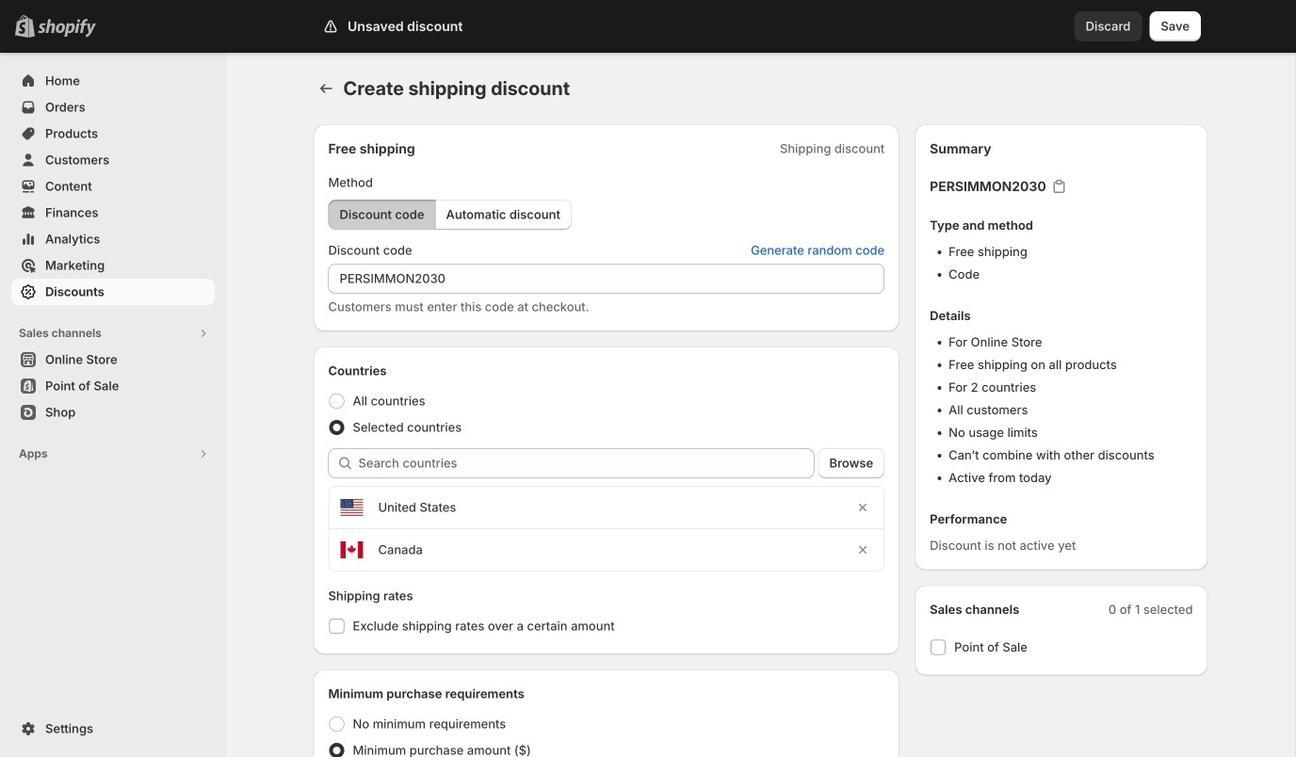 Task type: vqa. For each thing, say whether or not it's contained in the screenshot.
Store details
no



Task type: locate. For each thing, give the bounding box(es) containing it.
None text field
[[328, 264, 885, 294]]



Task type: describe. For each thing, give the bounding box(es) containing it.
shopify image
[[38, 19, 96, 37]]

Search countries text field
[[359, 449, 815, 479]]



